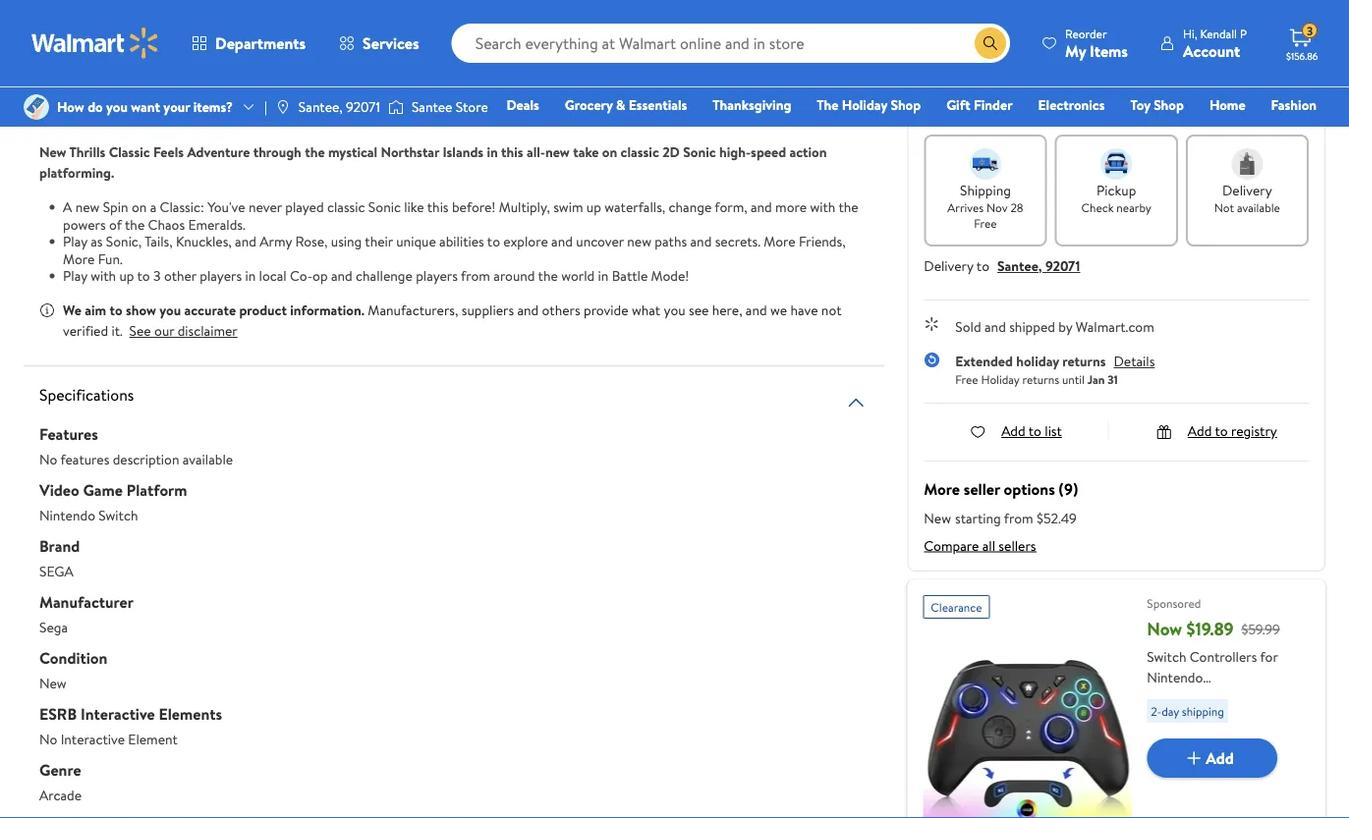 Task type: locate. For each thing, give the bounding box(es) containing it.
fashion link
[[1263, 94, 1326, 115]]

more
[[776, 198, 807, 217]]

delivery not available
[[1215, 181, 1281, 216]]

$156.86
[[1287, 49, 1318, 62]]

2 - from the top
[[1089, 55, 1094, 74]]

on right take
[[602, 142, 617, 161]]

0 vertical spatial from
[[461, 266, 490, 286]]

2 shop from the left
[[1154, 95, 1184, 115]]

0 vertical spatial year
[[1032, 24, 1057, 43]]

2- for year
[[1021, 24, 1032, 43]]

more inside more seller options (9) new starting from $52.49 compare all sellers
[[924, 479, 960, 500]]

now
[[1147, 617, 1183, 642]]

add for add to list
[[1002, 422, 1026, 441]]

in right world
[[598, 266, 609, 286]]

1 vertical spatial this
[[501, 142, 524, 161]]

1 horizontal spatial shop
[[1154, 95, 1184, 115]]

0 vertical spatial new
[[39, 142, 66, 161]]

2 vertical spatial new
[[627, 232, 652, 251]]

1 horizontal spatial available
[[1237, 199, 1281, 216]]

1 shop from the left
[[891, 95, 921, 115]]

add to registry
[[1188, 422, 1278, 441]]

this inside new thrills classic feels adventure through the mystical northstar islands in this all-new take on classic 2d sonic high-speed action platforming.
[[501, 142, 524, 161]]

we
[[771, 301, 787, 320]]

1 horizontal spatial how
[[924, 102, 959, 127]]

features
[[60, 450, 109, 469]]

new left paths
[[627, 232, 652, 251]]

more down 'more'
[[764, 232, 796, 251]]

you left see
[[664, 301, 686, 320]]

1 horizontal spatial new
[[546, 142, 570, 161]]

new left take
[[546, 142, 570, 161]]

0 horizontal spatial holiday
[[842, 95, 888, 115]]

play
[[63, 232, 87, 251], [63, 266, 87, 286]]

0 horizontal spatial  image
[[275, 99, 291, 115]]

new inside new thrills classic feels adventure through the mystical northstar islands in this all-new take on classic 2d sonic high-speed action platforming.
[[39, 142, 66, 161]]

2 vertical spatial new
[[39, 674, 66, 693]]

add down shipping
[[1206, 748, 1234, 769]]

the
[[305, 142, 325, 161], [839, 198, 859, 217], [125, 215, 145, 234], [538, 266, 558, 286]]

your for item?
[[1061, 102, 1095, 127]]

do up thrills
[[88, 97, 103, 116]]

1 horizontal spatial from
[[1004, 509, 1034, 528]]

1 vertical spatial holiday
[[981, 371, 1020, 388]]

available up platform
[[183, 450, 233, 469]]

2 horizontal spatial this
[[501, 142, 524, 161]]

see
[[129, 321, 151, 341]]

0 vertical spatial free
[[974, 215, 997, 231]]

1 vertical spatial free
[[956, 371, 979, 388]]

1 play from the top
[[63, 232, 87, 251]]

high-
[[719, 142, 751, 161]]

2- left shipping
[[1151, 703, 1162, 720]]

$7.00
[[1097, 55, 1129, 74]]

0 vertical spatial sonic
[[683, 142, 716, 161]]

intent image for pickup image
[[1101, 148, 1132, 180]]

1 players from the left
[[200, 266, 242, 286]]

1 vertical spatial plan
[[1061, 55, 1086, 74]]

1 vertical spatial 2-
[[1151, 703, 1162, 720]]

plan up 3-year plan - $7.00
[[1061, 24, 1085, 43]]

2- inside now $19.89 group
[[1151, 703, 1162, 720]]

with right 'more'
[[810, 198, 836, 217]]

on left a
[[132, 198, 147, 217]]

add inside 'button'
[[1206, 748, 1234, 769]]

specifications
[[39, 384, 134, 405]]

1 vertical spatial up
[[119, 266, 134, 286]]

available right not
[[1237, 199, 1281, 216]]

2 players from the left
[[416, 266, 458, 286]]

challenge
[[356, 266, 413, 286]]

you
[[106, 97, 128, 116], [987, 102, 1015, 127], [159, 301, 181, 320], [664, 301, 686, 320]]

Walmart Site-Wide search field
[[452, 24, 1010, 63]]

delivery inside "delivery not available"
[[1223, 181, 1273, 200]]

new right a
[[75, 198, 100, 217]]

1 plan from the top
[[1061, 24, 1085, 43]]

description
[[113, 450, 179, 469]]

year for 3-
[[1032, 55, 1058, 74]]

1 horizontal spatial your
[[1061, 102, 1095, 127]]

search icon image
[[983, 35, 999, 51]]

0 horizontal spatial with
[[91, 266, 116, 286]]

1 horizontal spatial up
[[587, 198, 601, 217]]

gift finder
[[947, 95, 1013, 115]]

new up compare
[[924, 509, 951, 528]]

0 horizontal spatial 2-
[[1021, 24, 1032, 43]]

28
[[1011, 199, 1024, 216]]

delivery down the arrives
[[924, 257, 974, 276]]

toy shop link
[[1122, 94, 1193, 115]]

options
[[1004, 479, 1055, 500]]

classic up using
[[327, 198, 365, 217]]

1 vertical spatial interactive
[[61, 730, 125, 749]]

0 horizontal spatial classic
[[327, 198, 365, 217]]

shop right toy
[[1154, 95, 1184, 115]]

new up platforming. at top
[[39, 142, 66, 161]]

free inside extended holiday returns details free holiday returns until jan 31
[[956, 371, 979, 388]]

2 year from the top
[[1032, 55, 1058, 74]]

0 vertical spatial with
[[810, 198, 836, 217]]

2 plan from the top
[[1061, 55, 1086, 74]]

0 vertical spatial santee,
[[299, 97, 343, 116]]

brand
[[39, 535, 80, 557]]

explore
[[504, 232, 548, 251]]

1 horizontal spatial this
[[427, 198, 449, 217]]

new
[[39, 142, 66, 161], [924, 509, 951, 528], [39, 674, 66, 693]]

1 vertical spatial classic
[[327, 198, 365, 217]]

 image
[[388, 97, 404, 117], [275, 99, 291, 115]]

game
[[83, 479, 123, 501]]

1 vertical spatial year
[[1032, 55, 1058, 74]]

electronics
[[1038, 95, 1105, 115]]

1 - from the top
[[1089, 24, 1094, 43]]

free down shipping
[[974, 215, 997, 231]]

play left as
[[63, 232, 87, 251]]

by
[[1059, 317, 1073, 336]]

local
[[259, 266, 287, 286]]

to right aim
[[110, 301, 122, 320]]

in left the local
[[245, 266, 256, 286]]

the right of at the left top of the page
[[125, 215, 145, 234]]

how left the finder
[[924, 102, 959, 127]]

fashion registry
[[1091, 95, 1317, 142]]

toy shop
[[1131, 95, 1184, 115]]

sonic right the "2d"
[[683, 142, 716, 161]]

1 horizontal spatial on
[[602, 142, 617, 161]]

up right swim
[[587, 198, 601, 217]]

not
[[1215, 199, 1235, 216]]

3 left other
[[153, 266, 161, 286]]

1 horizontal spatial  image
[[388, 97, 404, 117]]

up
[[587, 198, 601, 217], [119, 266, 134, 286]]

1 vertical spatial on
[[132, 198, 147, 217]]

from
[[461, 266, 490, 286], [1004, 509, 1034, 528]]

santee, right |
[[299, 97, 343, 116]]

details
[[98, 99, 142, 121]]

0 horizontal spatial santee,
[[299, 97, 343, 116]]

how do you want your item?
[[924, 102, 1143, 127]]

1 horizontal spatial 92071
[[1046, 257, 1081, 276]]

0 horizontal spatial 3
[[153, 266, 161, 286]]

0 vertical spatial 2-
[[1021, 24, 1032, 43]]

interactive up the element
[[81, 703, 155, 725]]

details button
[[1114, 352, 1155, 371]]

0 horizontal spatial available
[[183, 450, 233, 469]]

up down the sonic,
[[119, 266, 134, 286]]

1 vertical spatial -
[[1089, 55, 1094, 74]]

1 horizontal spatial delivery
[[1223, 181, 1273, 200]]

with
[[810, 198, 836, 217], [91, 266, 116, 286]]

fashion
[[1271, 95, 1317, 115]]

0 horizontal spatial sonic
[[368, 198, 401, 217]]

3 up $156.86
[[1307, 22, 1313, 39]]

0 vertical spatial up
[[587, 198, 601, 217]]

1 horizontal spatial players
[[416, 266, 458, 286]]

0 horizontal spatial want
[[131, 97, 160, 116]]

shop right product details "image"
[[891, 95, 921, 115]]

how up thrills
[[57, 97, 84, 116]]

 image right |
[[275, 99, 291, 115]]

add left list
[[1002, 422, 1026, 441]]

items?
[[193, 97, 233, 116]]

0 vertical spatial classic
[[621, 142, 659, 161]]

0 vertical spatial plan
[[1061, 24, 1085, 43]]

free down sold
[[956, 371, 979, 388]]

your left item?
[[1061, 102, 1095, 127]]

0 vertical spatial interactive
[[81, 703, 155, 725]]

secrets.
[[715, 232, 761, 251]]

1 vertical spatial new
[[75, 198, 100, 217]]

aim
[[85, 301, 106, 320]]

santee, down 28
[[998, 257, 1042, 276]]

0 horizontal spatial on
[[132, 198, 147, 217]]

3-year plan - $7.00
[[1021, 55, 1129, 74]]

0 vertical spatial on
[[602, 142, 617, 161]]

holiday inside extended holiday returns details free holiday returns until jan 31
[[981, 371, 1020, 388]]

players up we aim to show you accurate product information.
[[200, 266, 242, 286]]

0 vertical spatial this
[[81, 29, 113, 57]]

1 year from the top
[[1032, 24, 1057, 43]]

players down unique
[[416, 266, 458, 286]]

santee, 92071 button
[[998, 257, 1081, 276]]

in
[[487, 142, 498, 161], [245, 266, 256, 286], [598, 266, 609, 286]]

hi, kendall p account
[[1183, 25, 1247, 61]]

2 play from the top
[[63, 266, 87, 286]]

manufacturers, suppliers and others provide what you see here, and we have not verified it.
[[63, 301, 842, 341]]

1 vertical spatial 92071
[[1046, 257, 1081, 276]]

this left all- on the top left of page
[[501, 142, 524, 161]]

0 vertical spatial available
[[1237, 199, 1281, 216]]

0 vertical spatial -
[[1089, 24, 1094, 43]]

delivery
[[1223, 181, 1273, 200], [924, 257, 974, 276]]

- left $6.00
[[1089, 24, 1094, 43]]

add left 'registry' at the bottom right
[[1188, 422, 1212, 441]]

clearance
[[931, 599, 982, 616]]

returns left 31
[[1063, 352, 1106, 371]]

home link
[[1201, 94, 1255, 115]]

0 horizontal spatial in
[[245, 266, 256, 286]]

and down swim
[[552, 232, 573, 251]]

0 vertical spatial no
[[39, 450, 57, 469]]

returns left until
[[1023, 371, 1060, 388]]

of
[[109, 215, 122, 234]]

you right gift
[[987, 102, 1015, 127]]

extended
[[956, 352, 1013, 371]]

2- right 2-year plan - $6.00 checkbox
[[1021, 24, 1032, 43]]

free inside shipping arrives nov 28 free
[[974, 215, 997, 231]]

delivery down intent image for delivery
[[1223, 181, 1273, 200]]

0 horizontal spatial this
[[81, 29, 113, 57]]

this left item
[[81, 29, 113, 57]]

available inside features no features description available video game platform nintendo switch brand sega manufacturer sega condition new esrb interactive elements no interactive element genre arcade
[[183, 450, 233, 469]]

new up esrb
[[39, 674, 66, 693]]

thanksgiving link
[[704, 94, 800, 115]]

classic inside a new spin on a classic: you've never played classic sonic like this before! multiply, swim up waterfalls, change form, and more with the powers of the chaos emeralds. play as sonic, tails, knuckles, and army rose, using their unique abilities to explore and uncover new paths and secrets. more friends, more fun. play with up to 3 other players in local co-op and challenge players from around the world in battle mode!
[[327, 198, 365, 217]]

see
[[689, 301, 709, 320]]

1 horizontal spatial classic
[[621, 142, 659, 161]]

year for 2-
[[1032, 24, 1057, 43]]

1 vertical spatial santee,
[[998, 257, 1042, 276]]

in right islands
[[487, 142, 498, 161]]

92071 up by
[[1046, 257, 1081, 276]]

your left items?
[[164, 97, 190, 116]]

- right my
[[1089, 55, 1094, 74]]

and left others
[[517, 301, 539, 320]]

product details
[[39, 99, 142, 121]]

add for add to registry
[[1188, 422, 1212, 441]]

not
[[822, 301, 842, 320]]

0 vertical spatial 92071
[[346, 97, 380, 116]]

your
[[164, 97, 190, 116], [1061, 102, 1095, 127]]

and right paths
[[690, 232, 712, 251]]

92071 up mystical
[[346, 97, 380, 116]]

product
[[239, 301, 287, 320]]

 image
[[24, 94, 49, 120]]

holiday right the
[[842, 95, 888, 115]]

more left fun.
[[63, 249, 95, 268]]

no up video
[[39, 450, 57, 469]]

0 horizontal spatial your
[[164, 97, 190, 116]]

31
[[1108, 371, 1118, 388]]

on inside a new spin on a classic: you've never played classic sonic like this before! multiply, swim up waterfalls, change form, and more with the powers of the chaos emeralds. play as sonic, tails, knuckles, and army rose, using their unique abilities to explore and uncover new paths and secrets. more friends, more fun. play with up to 3 other players in local co-op and challenge players from around the world in battle mode!
[[132, 198, 147, 217]]

0 horizontal spatial do
[[88, 97, 103, 116]]

do up intent image for shipping
[[964, 102, 983, 127]]

plan down 2-year plan - $6.00
[[1061, 55, 1086, 74]]

to left 'registry' at the bottom right
[[1215, 422, 1228, 441]]

0 vertical spatial play
[[63, 232, 87, 251]]

2 vertical spatial this
[[427, 198, 449, 217]]

the right "through"
[[305, 142, 325, 161]]

&
[[616, 95, 626, 115]]

1 vertical spatial sonic
[[368, 198, 401, 217]]

op
[[313, 266, 328, 286]]

1 vertical spatial from
[[1004, 509, 1034, 528]]

1 horizontal spatial do
[[964, 102, 983, 127]]

fun.
[[98, 249, 123, 268]]

 image left santee
[[388, 97, 404, 117]]

see our disclaimer button
[[129, 321, 238, 341]]

seller
[[964, 479, 1000, 500]]

want up classic
[[131, 97, 160, 116]]

available inside "delivery not available"
[[1237, 199, 1281, 216]]

no down esrb
[[39, 730, 57, 749]]

1 vertical spatial new
[[924, 509, 951, 528]]

1 vertical spatial 3
[[153, 266, 161, 286]]

2 horizontal spatial more
[[924, 479, 960, 500]]

you inside manufacturers, suppliers and others provide what you see here, and we have not verified it.
[[664, 301, 686, 320]]

through
[[253, 142, 302, 161]]

from up sellers
[[1004, 509, 1034, 528]]

and left 'we'
[[746, 301, 767, 320]]

before!
[[452, 198, 496, 217]]

services
[[363, 32, 419, 54]]

1 horizontal spatial in
[[487, 142, 498, 161]]

this right like
[[427, 198, 449, 217]]

2d
[[663, 142, 680, 161]]

1 horizontal spatial holiday
[[981, 371, 1020, 388]]

0 vertical spatial new
[[546, 142, 570, 161]]

 image for santee, 92071
[[275, 99, 291, 115]]

your for items?
[[164, 97, 190, 116]]

0 horizontal spatial how
[[57, 97, 84, 116]]

0 horizontal spatial up
[[119, 266, 134, 286]]

classic left the "2d"
[[621, 142, 659, 161]]

0 horizontal spatial players
[[200, 266, 242, 286]]

play up "we" at left top
[[63, 266, 87, 286]]

from up suppliers
[[461, 266, 490, 286]]

how for how do you want your item?
[[924, 102, 959, 127]]

shipping
[[960, 181, 1011, 200]]

delivery for to
[[924, 257, 974, 276]]

1 vertical spatial available
[[183, 450, 233, 469]]

available
[[1237, 199, 1281, 216], [183, 450, 233, 469]]

registry
[[1091, 123, 1141, 142]]

1 vertical spatial delivery
[[924, 257, 974, 276]]

1 horizontal spatial want
[[1019, 102, 1057, 127]]

knuckles,
[[176, 232, 232, 251]]

1 horizontal spatial 2-
[[1151, 703, 1162, 720]]

0 horizontal spatial 92071
[[346, 97, 380, 116]]

0 vertical spatial delivery
[[1223, 181, 1273, 200]]

delivery for not
[[1223, 181, 1273, 200]]

1 horizontal spatial sonic
[[683, 142, 716, 161]]

0 horizontal spatial from
[[461, 266, 490, 286]]

this inside a new spin on a classic: you've never played classic sonic like this before! multiply, swim up waterfalls, change form, and more with the powers of the chaos emeralds. play as sonic, tails, knuckles, and army rose, using their unique abilities to explore and uncover new paths and secrets. more friends, more fun. play with up to 3 other players in local co-op and challenge players from around the world in battle mode!
[[427, 198, 449, 217]]

1 vertical spatial play
[[63, 266, 87, 286]]

1 vertical spatial no
[[39, 730, 57, 749]]

islands
[[443, 142, 484, 161]]

more left seller
[[924, 479, 960, 500]]

until
[[1062, 371, 1085, 388]]

holiday up add to list "button"
[[981, 371, 1020, 388]]

to right abilities
[[487, 232, 500, 251]]

want right the finder
[[1019, 102, 1057, 127]]

0 vertical spatial holiday
[[842, 95, 888, 115]]

interactive down esrb
[[61, 730, 125, 749]]

sonic left like
[[368, 198, 401, 217]]

0 horizontal spatial shop
[[891, 95, 921, 115]]

never
[[249, 198, 282, 217]]

rose,
[[295, 232, 328, 251]]

sold
[[956, 317, 982, 336]]

with down as
[[91, 266, 116, 286]]



Task type: describe. For each thing, give the bounding box(es) containing it.
santee, 92071
[[299, 97, 380, 116]]

compare
[[924, 536, 979, 555]]

specifications image
[[845, 391, 868, 414]]

and left army on the left top
[[235, 232, 256, 251]]

it.
[[112, 321, 123, 341]]

0 horizontal spatial new
[[75, 198, 100, 217]]

new inside new thrills classic feels adventure through the mystical northstar islands in this all-new take on classic 2d sonic high-speed action platforming.
[[546, 142, 570, 161]]

switch
[[99, 506, 138, 525]]

change
[[669, 198, 712, 217]]

information.
[[290, 301, 365, 320]]

registry
[[1232, 422, 1278, 441]]

services button
[[322, 20, 436, 67]]

- for $6.00
[[1089, 24, 1094, 43]]

our
[[154, 321, 174, 341]]

features no features description available video game platform nintendo switch brand sega manufacturer sega condition new esrb interactive elements no interactive element genre arcade
[[39, 423, 233, 805]]

sponsored
[[1147, 596, 1201, 612]]

walmart image
[[31, 28, 159, 59]]

1 no from the top
[[39, 450, 57, 469]]

more seller options (9) new starting from $52.49 compare all sellers
[[924, 479, 1078, 555]]

one debit link
[[1158, 122, 1242, 143]]

multiply,
[[499, 198, 550, 217]]

reorder my items
[[1066, 25, 1128, 61]]

and left 'more'
[[751, 198, 772, 217]]

as
[[91, 232, 103, 251]]

plan for $7.00
[[1061, 55, 1086, 74]]

to left list
[[1029, 422, 1042, 441]]

about this item
[[24, 29, 157, 57]]

the inside new thrills classic feels adventure through the mystical northstar islands in this all-new take on classic 2d sonic high-speed action platforming.
[[305, 142, 325, 161]]

want for items?
[[131, 97, 160, 116]]

free for shipping
[[974, 215, 997, 231]]

add to cart image
[[1183, 747, 1206, 771]]

on inside new thrills classic feels adventure through the mystical northstar islands in this all-new take on classic 2d sonic high-speed action platforming.
[[602, 142, 617, 161]]

from inside a new spin on a classic: you've never played classic sonic like this before! multiply, swim up waterfalls, change form, and more with the powers of the chaos emeralds. play as sonic, tails, knuckles, and army rose, using their unique abilities to explore and uncover new paths and secrets. more friends, more fun. play with up to 3 other players in local co-op and challenge players from around the world in battle mode!
[[461, 266, 490, 286]]

sonic inside a new spin on a classic: you've never played classic sonic like this before! multiply, swim up waterfalls, change form, and more with the powers of the chaos emeralds. play as sonic, tails, knuckles, and army rose, using their unique abilities to explore and uncover new paths and secrets. more friends, more fun. play with up to 3 other players in local co-op and challenge players from around the world in battle mode!
[[368, 198, 401, 217]]

1 horizontal spatial santee,
[[998, 257, 1042, 276]]

$6.00
[[1097, 24, 1131, 43]]

1 horizontal spatial with
[[810, 198, 836, 217]]

the holiday shop link
[[808, 94, 930, 115]]

esrb
[[39, 703, 77, 725]]

speed
[[751, 142, 786, 161]]

santee
[[412, 97, 453, 116]]

0 horizontal spatial returns
[[1023, 371, 1060, 388]]

1 horizontal spatial more
[[764, 232, 796, 251]]

and right sold
[[985, 317, 1006, 336]]

disclaimer
[[178, 321, 238, 341]]

product details image
[[845, 106, 868, 130]]

- for $7.00
[[1089, 55, 1094, 74]]

to left santee, 92071 button
[[977, 257, 990, 276]]

feels
[[153, 142, 184, 161]]

shop inside "link"
[[1154, 95, 1184, 115]]

details
[[1114, 352, 1155, 371]]

items
[[1090, 40, 1128, 61]]

you up classic
[[106, 97, 128, 116]]

form,
[[715, 198, 748, 217]]

3 inside a new spin on a classic: you've never played classic sonic like this before! multiply, swim up waterfalls, change form, and more with the powers of the chaos emeralds. play as sonic, tails, knuckles, and army rose, using their unique abilities to explore and uncover new paths and secrets. more friends, more fun. play with up to 3 other players in local co-op and challenge players from around the world in battle mode!
[[153, 266, 161, 286]]

1 vertical spatial with
[[91, 266, 116, 286]]

holiday
[[1017, 352, 1059, 371]]

thrills
[[69, 142, 105, 161]]

co-
[[290, 266, 313, 286]]

you up our on the left of page
[[159, 301, 181, 320]]

essentials
[[629, 95, 687, 115]]

intent image for shipping image
[[970, 148, 1002, 180]]

2-Year plan - $6.00 checkbox
[[991, 25, 1009, 42]]

the left world
[[538, 266, 558, 286]]

from inside more seller options (9) new starting from $52.49 compare all sellers
[[1004, 509, 1034, 528]]

new thrills classic feels adventure through the mystical northstar islands in this all-new take on classic 2d sonic high-speed action platforming.
[[39, 142, 827, 182]]

see our disclaimer
[[129, 321, 238, 341]]

santee store
[[412, 97, 488, 116]]

store
[[456, 97, 488, 116]]

3-Year plan - $7.00 checkbox
[[991, 56, 1009, 74]]

take
[[573, 142, 599, 161]]

walmart+
[[1258, 123, 1317, 142]]

the holiday shop
[[817, 95, 921, 115]]

abilities
[[439, 232, 484, 251]]

the up 'friends,'
[[839, 198, 859, 217]]

played
[[285, 198, 324, 217]]

do for how do you want your item?
[[964, 102, 983, 127]]

classic inside new thrills classic feels adventure through the mystical northstar islands in this all-new take on classic 2d sonic high-speed action platforming.
[[621, 142, 659, 161]]

army
[[260, 232, 292, 251]]

2 no from the top
[[39, 730, 57, 749]]

arcade
[[39, 786, 82, 805]]

now $19.89 group
[[908, 580, 1326, 819]]

2- for day
[[1151, 703, 1162, 720]]

Search search field
[[452, 24, 1010, 63]]

show
[[126, 301, 156, 320]]

1 horizontal spatial 3
[[1307, 22, 1313, 39]]

want for item?
[[1019, 102, 1057, 127]]

1 horizontal spatial returns
[[1063, 352, 1106, 371]]

sellers
[[999, 536, 1037, 555]]

grocery & essentials
[[565, 95, 687, 115]]

we aim to show you accurate product information.
[[63, 301, 365, 320]]

finder
[[974, 95, 1013, 115]]

gift finder link
[[938, 94, 1022, 115]]

we
[[63, 301, 81, 320]]

shipping arrives nov 28 free
[[948, 181, 1024, 231]]

classic:
[[160, 198, 204, 217]]

northstar
[[381, 142, 440, 161]]

add for add
[[1206, 748, 1234, 769]]

and right op on the top left of the page
[[331, 266, 353, 286]]

grocery & essentials link
[[556, 94, 696, 115]]

in inside new thrills classic feels adventure through the mystical northstar islands in this all-new take on classic 2d sonic high-speed action platforming.
[[487, 142, 498, 161]]

0 horizontal spatial more
[[63, 249, 95, 268]]

product
[[39, 99, 94, 121]]

about
[[24, 29, 77, 57]]

add to list
[[1002, 422, 1062, 441]]

starting
[[955, 509, 1001, 528]]

paths
[[655, 232, 687, 251]]

world
[[561, 266, 595, 286]]

3-
[[1021, 55, 1032, 74]]

do for how do you want your items?
[[88, 97, 103, 116]]

intent image for delivery image
[[1232, 148, 1263, 180]]

arrives
[[948, 199, 984, 216]]

sonic inside new thrills classic feels adventure through the mystical northstar islands in this all-new take on classic 2d sonic high-speed action platforming.
[[683, 142, 716, 161]]

mystical
[[328, 142, 378, 161]]

free for extended
[[956, 371, 979, 388]]

electronics link
[[1030, 94, 1114, 115]]

nearby
[[1117, 199, 1152, 216]]

switch controllers for nintendo switch/lite/oled, switch pro controller with programming motion control vibration, updated wireless switch controller with wake-up turbo screenshot image
[[923, 627, 1132, 819]]

p
[[1240, 25, 1247, 42]]

2 horizontal spatial in
[[598, 266, 609, 286]]

swim
[[554, 198, 583, 217]]

 image for santee store
[[388, 97, 404, 117]]

sega
[[39, 618, 68, 637]]

new inside features no features description available video game platform nintendo switch brand sega manufacturer sega condition new esrb interactive elements no interactive element genre arcade
[[39, 674, 66, 693]]

item?
[[1100, 102, 1143, 127]]

have
[[791, 301, 818, 320]]

walmart.com
[[1076, 317, 1155, 336]]

add button
[[1147, 739, 1278, 778]]

toy
[[1131, 95, 1151, 115]]

walmart+ link
[[1250, 122, 1326, 143]]

other
[[164, 266, 197, 286]]

how for how do you want your items?
[[57, 97, 84, 116]]

a new spin on a classic: you've never played classic sonic like this before! multiply, swim up waterfalls, change form, and more with the powers of the chaos emeralds. play as sonic, tails, knuckles, and army rose, using their unique abilities to explore and uncover new paths and secrets. more friends, more fun. play with up to 3 other players in local co-op and challenge players from around the world in battle mode!
[[63, 198, 859, 286]]

deals
[[507, 95, 539, 115]]

departments
[[215, 32, 306, 54]]

plan for $6.00
[[1061, 24, 1085, 43]]

to up show in the left top of the page
[[137, 266, 150, 286]]

|
[[264, 97, 267, 116]]

provide
[[584, 301, 629, 320]]

list
[[1045, 422, 1062, 441]]

new inside more seller options (9) new starting from $52.49 compare all sellers
[[924, 509, 951, 528]]



Task type: vqa. For each thing, say whether or not it's contained in the screenshot.
Delivery to the left
yes



